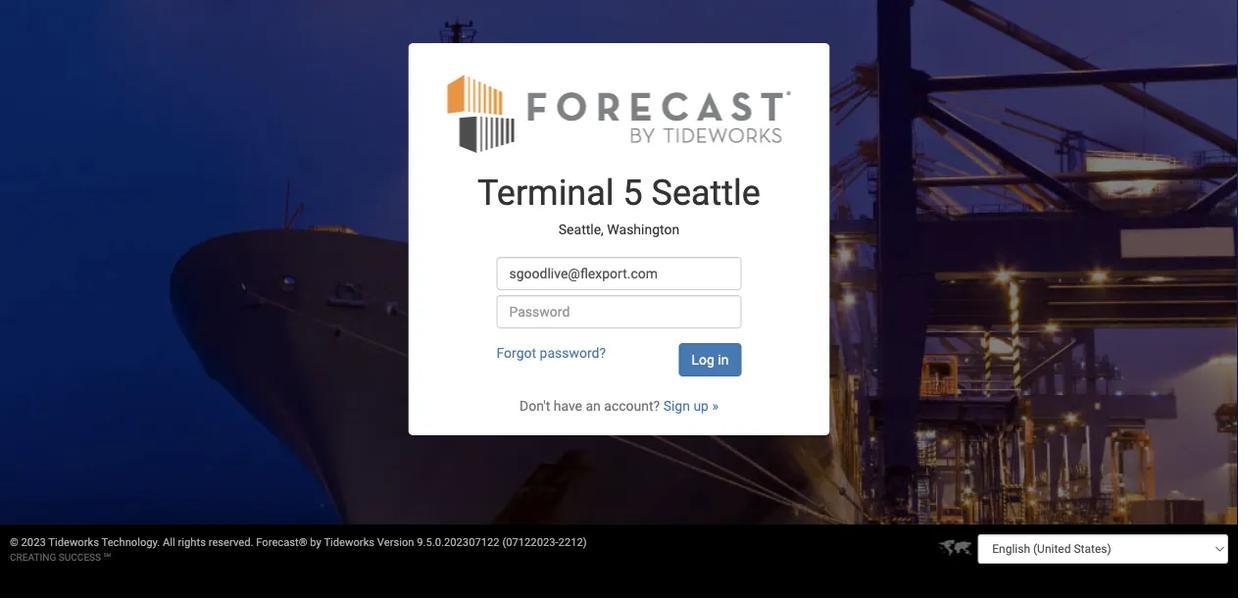 Task type: describe. For each thing, give the bounding box(es) containing it.
5
[[623, 172, 643, 214]]

log in button
[[679, 343, 742, 377]]

Password password field
[[497, 295, 742, 329]]

2023
[[21, 536, 46, 549]]

in
[[718, 352, 729, 368]]

9.5.0.202307122
[[417, 536, 500, 549]]

sign
[[664, 398, 690, 414]]

seattle,
[[559, 221, 604, 237]]

forgot
[[497, 345, 537, 361]]

forgot password? link
[[497, 345, 606, 361]]

»
[[712, 398, 719, 414]]

by
[[310, 536, 322, 549]]

account?
[[604, 398, 660, 414]]

forecast®
[[256, 536, 308, 549]]

©
[[10, 536, 18, 549]]

version
[[377, 536, 414, 549]]

washington
[[607, 221, 680, 237]]

technology.
[[102, 536, 160, 549]]

seattle
[[652, 172, 761, 214]]

don't have an account? sign up »
[[520, 398, 719, 414]]

Email or username text field
[[497, 257, 742, 290]]

sign up » link
[[664, 398, 719, 414]]

success
[[59, 551, 101, 563]]

2212)
[[559, 536, 587, 549]]

up
[[694, 398, 709, 414]]

log
[[692, 352, 715, 368]]

all
[[163, 536, 175, 549]]

don't
[[520, 398, 550, 414]]

creating
[[10, 551, 56, 563]]

reserved.
[[209, 536, 254, 549]]

© 2023 tideworks technology. all rights reserved. forecast® by tideworks version 9.5.0.202307122 (07122023-2212) creating success ℠
[[10, 536, 587, 563]]



Task type: vqa. For each thing, say whether or not it's contained in the screenshot.
the "All"
yes



Task type: locate. For each thing, give the bounding box(es) containing it.
forgot password? log in
[[497, 345, 729, 368]]

tideworks
[[48, 536, 99, 549], [324, 536, 375, 549]]

forecast® by tideworks image
[[448, 73, 791, 154]]

an
[[586, 398, 601, 414]]

tideworks right by
[[324, 536, 375, 549]]

have
[[554, 398, 583, 414]]

2 tideworks from the left
[[324, 536, 375, 549]]

terminal 5 seattle seattle, washington
[[478, 172, 761, 237]]

(07122023-
[[503, 536, 559, 549]]

1 tideworks from the left
[[48, 536, 99, 549]]

tideworks up success on the left bottom of the page
[[48, 536, 99, 549]]

rights
[[178, 536, 206, 549]]

℠
[[104, 551, 111, 563]]

terminal
[[478, 172, 615, 214]]

1 horizontal spatial tideworks
[[324, 536, 375, 549]]

password?
[[540, 345, 606, 361]]

0 horizontal spatial tideworks
[[48, 536, 99, 549]]



